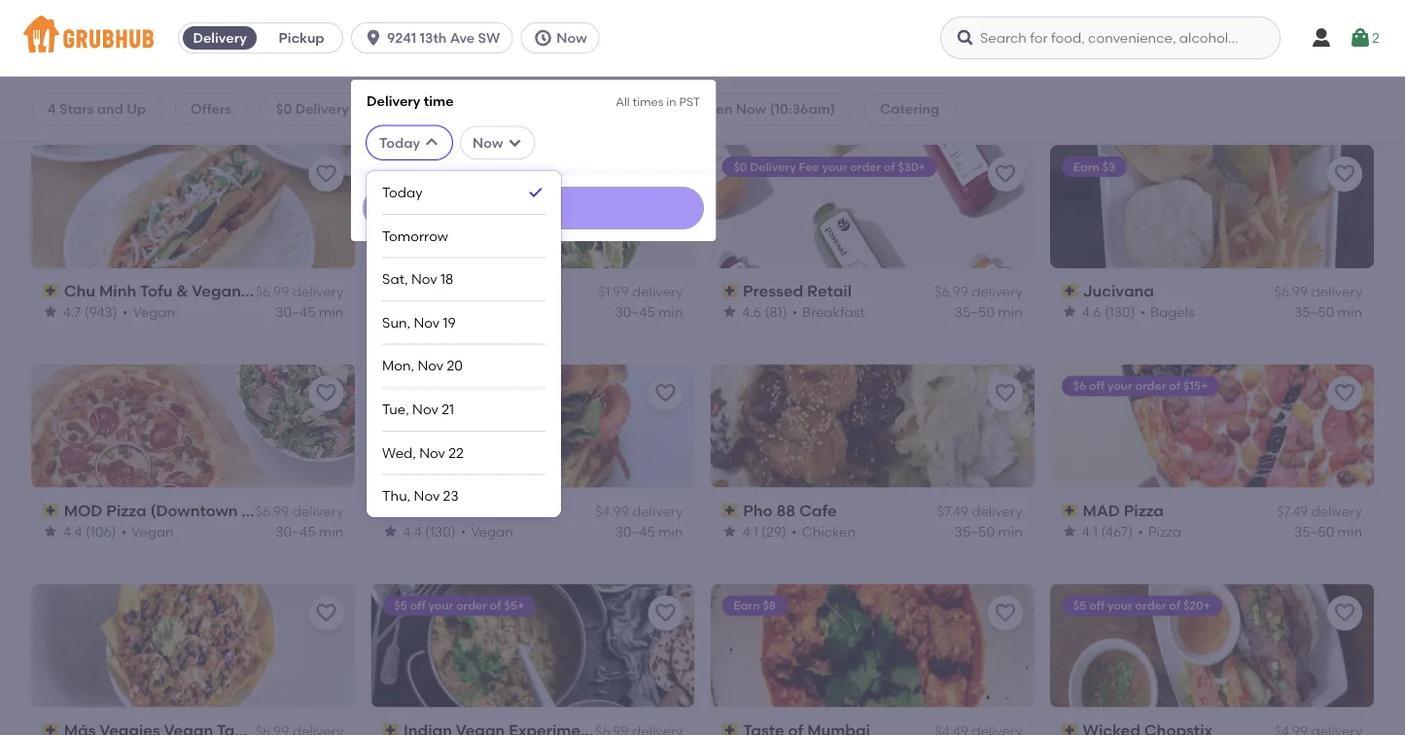 Task type: describe. For each thing, give the bounding box(es) containing it.
• breakfast
[[792, 303, 865, 320]]

time
[[424, 92, 454, 109]]

delivery inside button
[[193, 30, 247, 46]]

breakfast
[[803, 303, 865, 320]]

min for veggie grill
[[659, 303, 683, 320]]

$0 for $0 delivery
[[276, 101, 292, 117]]

min for chu minh tofu & vegan deli
[[319, 303, 344, 320]]

your down (467)
[[1108, 599, 1133, 613]]

30–45 for cafe red
[[615, 523, 655, 540]]

4.7 for 4.7 (943)
[[63, 303, 81, 320]]

4.1 (467)
[[1082, 523, 1133, 540]]

and
[[97, 101, 123, 117]]

$6.99 for chu minh tofu & vegan deli
[[256, 284, 289, 300]]

• vegan for tofu
[[122, 303, 175, 320]]

4.4 for mod pizza (downtown seattle)
[[63, 523, 82, 540]]

9241 13th ave sw
[[387, 30, 500, 46]]

2
[[1373, 30, 1380, 46]]

1 vertical spatial now
[[736, 101, 767, 117]]

4.1 for pho 88 cafe
[[743, 523, 758, 540]]

svg image for now
[[533, 28, 553, 48]]

• for chu minh tofu & vegan deli
[[122, 303, 128, 320]]

(29)
[[762, 523, 787, 540]]

• for pressed retail
[[792, 303, 798, 320]]

off down 4.1 (467)
[[1090, 599, 1105, 613]]

30–45 for mod pizza (downtown seattle)
[[276, 523, 316, 540]]

delivery for mad pizza
[[1312, 503, 1363, 520]]

$5 for save this restaurant icon corresponding to $5 off your order of $20+
[[394, 379, 407, 393]]

nov for thu,
[[414, 488, 440, 504]]

earn $8
[[734, 599, 776, 613]]

vegan for mod pizza (downtown seattle)
[[131, 523, 174, 540]]

4.6 (81)
[[743, 303, 788, 320]]

mad
[[1083, 501, 1120, 520]]

ave
[[450, 30, 475, 46]]

pickup
[[279, 30, 325, 46]]

$6.99 delivery for mod pizza (downtown seattle)
[[256, 503, 344, 520]]

nov for mon,
[[418, 358, 444, 374]]

(943)
[[85, 303, 118, 320]]

your for save this restaurant icon corresponding to $5 off your order of $20+
[[429, 379, 454, 393]]

red
[[445, 501, 475, 520]]

35–50 min for mad pizza
[[1295, 523, 1363, 540]]

pst
[[679, 94, 700, 108]]

delivery for mod pizza (downtown seattle)
[[293, 503, 344, 520]]

30
[[394, 101, 411, 117]]

2 horizontal spatial svg image
[[956, 28, 976, 48]]

&
[[176, 281, 188, 300]]

tofu
[[140, 281, 173, 300]]

bagels
[[1151, 303, 1195, 320]]

less
[[487, 101, 516, 117]]

order for save this restaurant icon related to $6 off your order of $15+
[[1136, 379, 1167, 393]]

mod
[[64, 501, 103, 520]]

1 cafe from the left
[[404, 501, 441, 520]]

4.4 (130)
[[403, 523, 456, 540]]

• for pho 88 cafe
[[792, 523, 797, 540]]

tomorrow
[[382, 228, 448, 244]]

grill
[[461, 281, 492, 300]]

subscription pass image for mad pizza
[[1062, 504, 1079, 517]]

$0 for $0 delivery fee your order of $30+
[[734, 159, 747, 173]]

1 horizontal spatial svg image
[[507, 135, 523, 151]]

13th
[[420, 30, 447, 46]]

• pizza
[[1138, 523, 1182, 540]]

35–50 min for pressed retail
[[955, 303, 1023, 320]]

(130) for jucivana
[[1105, 303, 1136, 320]]

4.7 (2961)
[[403, 303, 462, 320]]

35–50 min for pho 88 cafe
[[955, 523, 1023, 540]]

30–45 min for chu minh tofu & vegan deli
[[276, 303, 344, 320]]

star icon image for cafe red
[[383, 524, 398, 539]]

thu, nov 23
[[382, 488, 459, 504]]

delivery for cafe red
[[632, 503, 683, 520]]

star icon image for mod pizza (downtown seattle)
[[43, 524, 58, 539]]

0 horizontal spatial svg image
[[424, 135, 440, 151]]

pressed
[[743, 281, 804, 300]]

now inside now button
[[557, 30, 587, 46]]

to
[[1340, 578, 1354, 595]]

delivery left time
[[367, 92, 421, 109]]

subscription pass image for mod pizza (downtown seattle)
[[43, 504, 60, 517]]

sat,
[[382, 271, 408, 287]]

• vegan for (downtown
[[121, 523, 174, 540]]

$7.49 for mad pizza
[[1277, 503, 1308, 520]]

30–45 for veggie grill
[[615, 303, 655, 320]]

(downtown
[[150, 501, 238, 520]]

(130) for cafe red
[[425, 523, 456, 540]]

delivery for chu minh tofu & vegan deli
[[293, 284, 344, 300]]

min for pressed retail
[[998, 303, 1023, 320]]

svg image for 2
[[1349, 26, 1373, 50]]

$5+
[[504, 599, 524, 613]]

23
[[443, 488, 459, 504]]

svg image inside 9241 13th ave sw button
[[364, 28, 383, 48]]

4.1 (29)
[[743, 523, 787, 540]]

$8
[[763, 599, 776, 613]]

4.7 (943)
[[63, 303, 118, 320]]

nov for sun,
[[414, 314, 440, 331]]

sat, nov 18
[[382, 271, 454, 287]]

19
[[443, 314, 456, 331]]

order left $30+
[[850, 159, 881, 173]]

4.6 (130)
[[1082, 303, 1136, 320]]

or
[[470, 101, 483, 117]]

check icon image
[[526, 183, 546, 202]]

2 button
[[1349, 20, 1380, 55]]

chu
[[64, 281, 95, 300]]

your for save this restaurant icon related to $6 off your order of $15+
[[1108, 379, 1133, 393]]

sun,
[[382, 314, 411, 331]]

pressed retail
[[743, 281, 852, 300]]

delivery down pickup on the top left of the page
[[295, 101, 349, 117]]

$6.99 delivery for chu minh tofu & vegan deli
[[256, 284, 344, 300]]

$15+
[[1184, 379, 1208, 393]]

min for mod pizza (downtown seattle)
[[319, 523, 344, 540]]

$6.99 for jucivana
[[1275, 284, 1308, 300]]

wed, nov 22
[[382, 444, 464, 461]]

$6.99 delivery for jucivana
[[1275, 284, 1363, 300]]

times
[[633, 94, 664, 108]]

save this restaurant image for $5 off your order of $20+
[[654, 382, 678, 405]]

earn for earn $8
[[734, 599, 760, 613]]

chicken
[[802, 523, 856, 540]]

• bagels
[[1141, 303, 1195, 320]]

0 vertical spatial $20+
[[504, 379, 531, 393]]

$7.49 delivery for pho 88 cafe
[[938, 503, 1023, 520]]

mon,
[[382, 358, 415, 374]]

(2961)
[[424, 303, 462, 320]]

59
[[31, 106, 52, 128]]

fee
[[799, 159, 820, 173]]

4
[[48, 101, 56, 117]]

stars
[[59, 101, 94, 117]]

59 results
[[31, 106, 114, 128]]

pickup button
[[261, 22, 343, 53]]

update
[[512, 201, 555, 215]]

jucivana
[[1083, 281, 1155, 300]]

9241
[[387, 30, 416, 46]]

catering
[[880, 101, 940, 117]]

$0 delivery fee your order of $30+
[[734, 159, 926, 173]]

$6.99 for mod pizza (downtown seattle)
[[256, 503, 289, 520]]

$6 off your order of $15+
[[1074, 379, 1208, 393]]

vegan for chu minh tofu & vegan deli
[[133, 303, 175, 320]]

$7.49 for pho 88 cafe
[[938, 503, 969, 520]]

• for cafe red
[[461, 523, 466, 540]]

30–45 min for veggie grill
[[615, 303, 683, 320]]

now button
[[521, 22, 608, 53]]

$4.99 delivery
[[595, 503, 683, 520]]

pho 88 cafe
[[743, 501, 837, 520]]

22
[[449, 444, 464, 461]]

sw
[[478, 30, 500, 46]]

your for save this restaurant icon related to $5 off your order of $5+
[[429, 599, 454, 613]]



Task type: locate. For each thing, give the bounding box(es) containing it.
$5 down 4.1 (467)
[[1074, 599, 1087, 613]]

(130) down cafe red
[[425, 523, 456, 540]]

0 horizontal spatial $20+
[[504, 379, 531, 393]]

4.4
[[63, 523, 82, 540], [403, 523, 422, 540]]

$5 off your order of $20+ down 20
[[394, 379, 531, 393]]

$5 for save this restaurant icon related to $5 off your order of $5+
[[394, 599, 407, 613]]

list box
[[382, 171, 546, 518]]

list box inside main navigation navigation
[[382, 171, 546, 518]]

4.1 for mad pizza
[[1082, 523, 1098, 540]]

0 horizontal spatial 4.6
[[743, 303, 762, 320]]

• for mod pizza (downtown seattle)
[[121, 523, 126, 540]]

vegan down mod pizza (downtown seattle)
[[131, 523, 174, 540]]

• for mad pizza
[[1138, 523, 1144, 540]]

off down 4.4 (130)
[[410, 599, 426, 613]]

nov for sat,
[[411, 271, 437, 287]]

• down minh
[[122, 303, 128, 320]]

grubhub+
[[584, 101, 651, 117]]

• vegan down mod pizza (downtown seattle)
[[121, 523, 174, 540]]

• for jucivana
[[1141, 303, 1146, 320]]

1 vertical spatial $5 off your order of $20+
[[1074, 599, 1211, 613]]

delivery
[[193, 30, 247, 46], [367, 92, 421, 109], [295, 101, 349, 117], [750, 159, 796, 173]]

nov left 21
[[413, 401, 438, 418]]

1 horizontal spatial svg image
[[533, 28, 553, 48]]

now right open
[[736, 101, 767, 117]]

min for jucivana
[[1338, 303, 1363, 320]]

pizza for •
[[1148, 523, 1182, 540]]

• right (81)
[[792, 303, 798, 320]]

4.6
[[743, 303, 762, 320], [1082, 303, 1102, 320]]

• vegan down "tofu"
[[122, 303, 175, 320]]

0 horizontal spatial $7.49
[[938, 503, 969, 520]]

0 horizontal spatial now
[[473, 134, 503, 151]]

nov left 19
[[414, 314, 440, 331]]

svg image
[[1349, 26, 1373, 50], [533, 28, 553, 48], [424, 135, 440, 151]]

1 horizontal spatial $7.49
[[1277, 503, 1308, 520]]

35–50 for pressed retail
[[955, 303, 995, 320]]

1 vertical spatial (130)
[[425, 523, 456, 540]]

subscription pass image
[[43, 284, 60, 298], [722, 284, 739, 298], [1062, 284, 1079, 298], [43, 504, 60, 517], [383, 504, 400, 517], [1062, 504, 1079, 517], [43, 724, 60, 735], [722, 724, 739, 735]]

$5 off your order of $20+
[[394, 379, 531, 393], [1074, 599, 1211, 613]]

1 horizontal spatial $7.49 delivery
[[1277, 503, 1363, 520]]

30–45
[[276, 303, 316, 320], [615, 303, 655, 320], [276, 523, 316, 540], [615, 523, 655, 540]]

pizza for mad
[[1124, 501, 1164, 520]]

30–45 for chu minh tofu & vegan deli
[[276, 303, 316, 320]]

min for mad pizza
[[1338, 523, 1363, 540]]

$6.99
[[256, 284, 289, 300], [935, 284, 969, 300], [1275, 284, 1308, 300], [256, 503, 289, 520]]

30–45 min left sun,
[[276, 303, 344, 320]]

30–45 min down the $1.99 delivery
[[615, 303, 683, 320]]

$7.49 delivery
[[938, 503, 1023, 520], [1277, 503, 1363, 520]]

4.4 down mod
[[63, 523, 82, 540]]

seattle)
[[242, 501, 303, 520]]

svg image
[[364, 28, 383, 48], [956, 28, 976, 48], [507, 135, 523, 151]]

earn for earn $3
[[1074, 159, 1100, 173]]

2 cafe from the left
[[800, 501, 837, 520]]

1 horizontal spatial 4.6
[[1082, 303, 1102, 320]]

save this restaurant button
[[309, 156, 344, 191], [648, 156, 683, 191], [988, 156, 1023, 191], [1328, 156, 1363, 191], [309, 376, 344, 411], [648, 376, 683, 411], [988, 376, 1023, 411], [1328, 376, 1363, 411], [309, 596, 344, 631], [648, 596, 683, 631], [988, 596, 1023, 631], [1328, 596, 1363, 631]]

(130) down jucivana
[[1105, 303, 1136, 320]]

1 horizontal spatial $5 off your order of $20+
[[1074, 599, 1211, 613]]

2 $7.49 from the left
[[1277, 503, 1308, 520]]

order left $15+
[[1136, 379, 1167, 393]]

today option
[[382, 171, 546, 215]]

now right sw
[[557, 30, 587, 46]]

of
[[884, 159, 895, 173], [490, 379, 501, 393], [1169, 379, 1181, 393], [490, 599, 501, 613], [1169, 599, 1181, 613]]

4.1 down pho
[[743, 523, 758, 540]]

1 vertical spatial $20+
[[1184, 599, 1211, 613]]

1 vertical spatial today
[[382, 184, 423, 200]]

$5 off your order of $20+ down • pizza at bottom right
[[1074, 599, 1211, 613]]

delivery up offers
[[193, 30, 247, 46]]

4.7 for 4.7 (2961)
[[403, 303, 421, 320]]

save this restaurant image
[[654, 382, 678, 405], [994, 382, 1017, 405], [1334, 382, 1357, 405], [654, 602, 678, 625]]

nov left 18
[[411, 271, 437, 287]]

1 horizontal spatial earn
[[1074, 159, 1100, 173]]

star icon image left 4.6 (130)
[[1062, 304, 1078, 320]]

1 horizontal spatial 4.1
[[1082, 523, 1098, 540]]

vegan down "tofu"
[[133, 303, 175, 320]]

0 horizontal spatial 4.7
[[63, 303, 81, 320]]

in
[[667, 94, 677, 108]]

star icon image for pressed retail
[[722, 304, 738, 320]]

2 $7.49 delivery from the left
[[1277, 503, 1363, 520]]

sun, nov 19
[[382, 314, 456, 331]]

pizza up the (106)
[[106, 501, 146, 520]]

4.6 for pressed retail
[[743, 303, 762, 320]]

0 horizontal spatial svg image
[[364, 28, 383, 48]]

$0 delivery
[[276, 101, 349, 117]]

$5
[[394, 379, 407, 393], [394, 599, 407, 613], [1074, 599, 1087, 613]]

minh
[[99, 281, 136, 300]]

$6.99 for pressed retail
[[935, 284, 969, 300]]

4.1 down mad
[[1082, 523, 1098, 540]]

2 4.4 from the left
[[403, 523, 422, 540]]

1 4.1 from the left
[[743, 523, 758, 540]]

4.6 down jucivana
[[1082, 303, 1102, 320]]

$7.49 delivery for mad pizza
[[1277, 503, 1363, 520]]

proceed to checko
[[1280, 578, 1406, 595]]

star icon image left 4.7 (943)
[[43, 304, 58, 320]]

• down red
[[461, 523, 466, 540]]

nov left 22
[[419, 444, 445, 461]]

thu,
[[382, 488, 411, 504]]

nov for wed,
[[419, 444, 445, 461]]

$6
[[1074, 379, 1087, 393]]

35–50 min
[[955, 303, 1023, 320], [1295, 303, 1363, 320], [955, 523, 1023, 540], [1295, 523, 1363, 540]]

2 4.7 from the left
[[403, 303, 421, 320]]

order left $5+
[[456, 599, 487, 613]]

results
[[57, 106, 114, 128]]

delivery for veggie grill
[[632, 284, 683, 300]]

earn
[[1074, 159, 1100, 173], [734, 599, 760, 613]]

0 horizontal spatial $7.49 delivery
[[938, 503, 1023, 520]]

wed,
[[382, 444, 416, 461]]

$1.99
[[598, 284, 629, 300]]

proceed to checko button
[[1221, 569, 1406, 604]]

svg image inside 2 button
[[1349, 26, 1373, 50]]

30–45 min down the "$4.99 delivery" at the left of page
[[615, 523, 683, 540]]

star icon image left 4.6 (81)
[[722, 304, 738, 320]]

$3
[[1103, 159, 1116, 173]]

• left bagels
[[1141, 303, 1146, 320]]

delivery
[[293, 284, 344, 300], [632, 284, 683, 300], [972, 284, 1023, 300], [1312, 284, 1363, 300], [293, 503, 344, 520], [632, 503, 683, 520], [972, 503, 1023, 520], [1312, 503, 1363, 520]]

0 vertical spatial now
[[557, 30, 587, 46]]

2 horizontal spatial now
[[736, 101, 767, 117]]

today
[[379, 134, 420, 151], [382, 184, 423, 200]]

0 vertical spatial $5 off your order of $20+
[[394, 379, 531, 393]]

4.7 down "chu"
[[63, 303, 81, 320]]

0 vertical spatial earn
[[1074, 159, 1100, 173]]

veggie
[[404, 281, 457, 300]]

35–50 for jucivana
[[1295, 303, 1335, 320]]

star icon image for jucivana
[[1062, 304, 1078, 320]]

(10:36am)
[[770, 101, 836, 117]]

save this restaurant image
[[314, 162, 338, 186], [654, 162, 678, 186], [994, 162, 1017, 186], [1334, 162, 1357, 186], [314, 382, 338, 405], [314, 602, 338, 625], [994, 602, 1017, 625], [1334, 602, 1357, 625]]

0 horizontal spatial 4.4
[[63, 523, 82, 540]]

update button
[[363, 187, 704, 229]]

0 horizontal spatial earn
[[734, 599, 760, 613]]

1 horizontal spatial cafe
[[800, 501, 837, 520]]

4.7
[[63, 303, 81, 320], [403, 303, 421, 320]]

$5 down 4.4 (130)
[[394, 599, 407, 613]]

tue, nov 21
[[382, 401, 454, 418]]

$5 off your order of $5+
[[394, 599, 524, 613]]

subscription pass image for cafe red
[[383, 504, 400, 517]]

star icon image for mad pizza
[[1062, 524, 1078, 539]]

1 horizontal spatial 4.7
[[403, 303, 421, 320]]

proceed
[[1280, 578, 1337, 595]]

30–45 min down seattle)
[[276, 523, 344, 540]]

2 vertical spatial now
[[473, 134, 503, 151]]

4.7 down veggie
[[403, 303, 421, 320]]

tue,
[[382, 401, 409, 418]]

• vegan
[[122, 303, 175, 320], [121, 523, 174, 540], [461, 523, 513, 540]]

your left $5+
[[429, 599, 454, 613]]

today up tomorrow
[[382, 184, 423, 200]]

save this restaurant image for $6 off your order of $15+
[[1334, 382, 1357, 405]]

vegan down red
[[471, 523, 513, 540]]

deli
[[245, 281, 274, 300]]

min for pho 88 cafe
[[998, 523, 1023, 540]]

subscription pass image
[[383, 284, 400, 298], [722, 504, 739, 517], [383, 724, 400, 735], [1062, 724, 1079, 735]]

star icon image left 4.1 (467)
[[1062, 524, 1078, 539]]

• right (467)
[[1138, 523, 1144, 540]]

nov for tue,
[[413, 401, 438, 418]]

order down • pizza at bottom right
[[1136, 599, 1167, 613]]

1 vertical spatial earn
[[734, 599, 760, 613]]

your right the fee
[[822, 159, 848, 173]]

30–45 min for cafe red
[[615, 523, 683, 540]]

star icon image left 4.4 (106)
[[43, 524, 58, 539]]

1 horizontal spatial 4.4
[[403, 523, 422, 540]]

4.1
[[743, 523, 758, 540], [1082, 523, 1098, 540]]

1 4.6 from the left
[[743, 303, 762, 320]]

cafe up 4.4 (130)
[[404, 501, 441, 520]]

your right $6
[[1108, 379, 1133, 393]]

star icon image for pho 88 cafe
[[722, 524, 738, 539]]

35–50 min for jucivana
[[1295, 303, 1363, 320]]

1 horizontal spatial $0
[[734, 159, 747, 173]]

• right the (106)
[[121, 523, 126, 540]]

delivery for jucivana
[[1312, 284, 1363, 300]]

star icon image
[[43, 304, 58, 320], [383, 304, 398, 320], [722, 304, 738, 320], [1062, 304, 1078, 320], [43, 524, 58, 539], [383, 524, 398, 539], [722, 524, 738, 539], [1062, 524, 1078, 539]]

star icon image down 'sat,'
[[383, 304, 398, 320]]

1 horizontal spatial (130)
[[1105, 303, 1136, 320]]

$4.99
[[595, 503, 629, 520]]

up
[[127, 101, 146, 117]]

1 4.4 from the left
[[63, 523, 82, 540]]

list box containing today
[[382, 171, 546, 518]]

$6.99 delivery for pressed retail
[[935, 284, 1023, 300]]

veggie grill
[[404, 281, 492, 300]]

4.4 for cafe red
[[403, 523, 422, 540]]

subscription pass image for pressed retail
[[722, 284, 739, 298]]

20
[[447, 358, 463, 374]]

1 horizontal spatial now
[[557, 30, 587, 46]]

svg image inside now button
[[533, 28, 553, 48]]

today down the 30
[[379, 134, 420, 151]]

your
[[822, 159, 848, 173], [429, 379, 454, 393], [1108, 379, 1133, 393], [429, 599, 454, 613], [1108, 599, 1133, 613]]

star icon image for chu minh tofu & vegan deli
[[43, 304, 58, 320]]

0 horizontal spatial cafe
[[404, 501, 441, 520]]

(81)
[[765, 303, 788, 320]]

star icon image left 4.1 (29)
[[722, 524, 738, 539]]

$30+
[[898, 159, 926, 173]]

today for svg image to the left
[[379, 134, 420, 151]]

pizza for mod
[[106, 501, 146, 520]]

earn $3
[[1074, 159, 1116, 173]]

• vegan down red
[[461, 523, 513, 540]]

0 horizontal spatial 4.1
[[743, 523, 758, 540]]

$7.49
[[938, 503, 969, 520], [1277, 503, 1308, 520]]

cafe
[[404, 501, 441, 520], [800, 501, 837, 520]]

35–50 for mad pizza
[[1295, 523, 1335, 540]]

35–50
[[955, 303, 995, 320], [1295, 303, 1335, 320], [955, 523, 995, 540], [1295, 523, 1335, 540]]

delivery time
[[367, 92, 454, 109]]

nov
[[411, 271, 437, 287], [414, 314, 440, 331], [418, 358, 444, 374], [413, 401, 438, 418], [419, 444, 445, 461], [414, 488, 440, 504]]

$0 down open now (10:36am)
[[734, 159, 747, 173]]

subscription pass image for jucivana
[[1062, 284, 1079, 298]]

0 vertical spatial (130)
[[1105, 303, 1136, 320]]

subscription pass image for chu minh tofu & vegan deli
[[43, 284, 60, 298]]

order down 20
[[456, 379, 487, 393]]

1 vertical spatial $0
[[734, 159, 747, 173]]

1 $7.49 delivery from the left
[[938, 503, 1023, 520]]

• right (29)
[[792, 523, 797, 540]]

off down mon, nov 20
[[410, 379, 426, 393]]

4 stars and up
[[48, 101, 146, 117]]

4.6 for jucivana
[[1082, 303, 1102, 320]]

0 vertical spatial $0
[[276, 101, 292, 117]]

2 4.1 from the left
[[1082, 523, 1098, 540]]

1 4.7 from the left
[[63, 303, 81, 320]]

0 horizontal spatial $0
[[276, 101, 292, 117]]

pizza
[[106, 501, 146, 520], [1124, 501, 1164, 520], [1148, 523, 1182, 540]]

open now (10:36am)
[[696, 101, 836, 117]]

2 horizontal spatial svg image
[[1349, 26, 1373, 50]]

21
[[442, 401, 454, 418]]

offers
[[191, 101, 232, 117]]

4.6 left (81)
[[743, 303, 762, 320]]

pho
[[743, 501, 773, 520]]

$5 down mon,
[[394, 379, 407, 393]]

1 $7.49 from the left
[[938, 503, 969, 520]]

pizza down mad pizza
[[1148, 523, 1182, 540]]

off right $6
[[1090, 379, 1105, 393]]

0 horizontal spatial (130)
[[425, 523, 456, 540]]

$0 right offers
[[276, 101, 292, 117]]

2 4.6 from the left
[[1082, 303, 1102, 320]]

pizza up • pizza at bottom right
[[1124, 501, 1164, 520]]

star icon image down thu,
[[383, 524, 398, 539]]

4.4 down cafe red
[[403, 523, 422, 540]]

mad pizza
[[1083, 501, 1164, 520]]

main navigation navigation
[[0, 0, 1406, 735]]

vegan for cafe red
[[471, 523, 513, 540]]

save this restaurant image for $5 off your order of $5+
[[654, 602, 678, 625]]

off
[[410, 379, 426, 393], [1090, 379, 1105, 393], [410, 599, 426, 613], [1090, 599, 1105, 613]]

delivery left the fee
[[750, 159, 796, 173]]

mod pizza (downtown seattle)
[[64, 501, 303, 520]]

cafe up • chicken
[[800, 501, 837, 520]]

today for check icon on the left top of the page
[[382, 184, 423, 200]]

delivery for pressed retail
[[972, 284, 1023, 300]]

18
[[441, 271, 454, 287]]

nov left 20
[[418, 358, 444, 374]]

retail
[[808, 281, 852, 300]]

earn left $3
[[1074, 159, 1100, 173]]

1 horizontal spatial $20+
[[1184, 599, 1211, 613]]

30 minutes or less
[[394, 101, 516, 117]]

0 horizontal spatial $5 off your order of $20+
[[394, 379, 531, 393]]

delivery for pho 88 cafe
[[972, 503, 1023, 520]]

(130)
[[1105, 303, 1136, 320], [425, 523, 456, 540]]

order for save this restaurant icon related to $5 off your order of $5+
[[456, 599, 487, 613]]

today inside option
[[382, 184, 423, 200]]

min for cafe red
[[659, 523, 683, 540]]

your up 21
[[429, 379, 454, 393]]

mon, nov 20
[[382, 358, 463, 374]]

30–45 min for mod pizza (downtown seattle)
[[276, 523, 344, 540]]

vegan right &
[[192, 281, 241, 300]]

nov left 23
[[414, 488, 440, 504]]

all
[[616, 94, 630, 108]]

order for save this restaurant icon corresponding to $5 off your order of $20+
[[456, 379, 487, 393]]

earn left the $8
[[734, 599, 760, 613]]

0 vertical spatial today
[[379, 134, 420, 151]]

now down or at the top left of page
[[473, 134, 503, 151]]

delivery button
[[179, 22, 261, 53]]

35–50 for pho 88 cafe
[[955, 523, 995, 540]]



Task type: vqa. For each thing, say whether or not it's contained in the screenshot.
Chu Minh Tofu & Vegan Deli
yes



